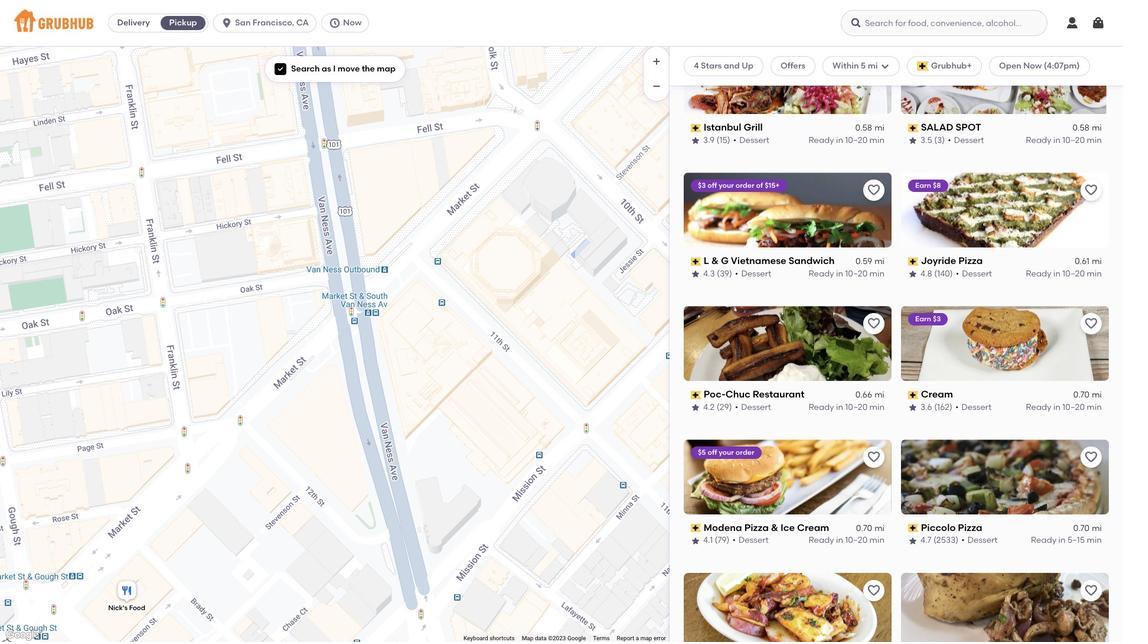 Task type: describe. For each thing, give the bounding box(es) containing it.
istanbul grill logo image
[[684, 39, 892, 114]]

your for &
[[719, 182, 734, 190]]

(39)
[[717, 269, 732, 279]]

0.66
[[856, 390, 873, 400]]

pizza for joyride
[[959, 255, 983, 267]]

0.58 mi for salad spot
[[1073, 123, 1102, 133]]

10–20 for joyride pizza
[[1063, 269, 1085, 279]]

now button
[[321, 14, 374, 32]]

l & g vietnamese sandwich logo image
[[684, 173, 892, 248]]

4.8 (140)
[[921, 269, 953, 279]]

modena
[[704, 522, 742, 534]]

min for joyride pizza
[[1087, 269, 1102, 279]]

san francisco, ca button
[[213, 14, 321, 32]]

svg image up within 5 mi
[[851, 17, 862, 29]]

3.6
[[921, 402, 933, 412]]

san francisco, ca
[[235, 18, 309, 28]]

main navigation navigation
[[0, 0, 1124, 47]]

subscription pass image for piccolo pizza
[[909, 524, 919, 532]]

1 horizontal spatial cream
[[921, 389, 954, 400]]

your for pizza
[[719, 448, 734, 457]]

delivery button
[[109, 14, 158, 32]]

nick's food
[[108, 604, 145, 612]]

ready in 5–15 min
[[1031, 536, 1102, 546]]

of
[[756, 182, 763, 190]]

istanbul grill
[[704, 122, 763, 133]]

pizza for piccolo
[[958, 522, 983, 534]]

subscription pass image for joyride pizza
[[909, 257, 919, 266]]

salad
[[921, 122, 954, 133]]

4 stars and up
[[694, 61, 754, 71]]

salad spot logo image
[[901, 39, 1109, 114]]

salad spot
[[921, 122, 982, 133]]

map
[[522, 635, 534, 642]]

data
[[535, 635, 547, 642]]

mi for modena pizza & ice cream
[[875, 524, 885, 534]]

$5
[[698, 448, 706, 457]]

earn $3
[[916, 315, 941, 323]]

delivery
[[117, 18, 150, 28]]

pizza for modena
[[745, 522, 769, 534]]

search
[[291, 64, 320, 74]]

(79)
[[715, 536, 730, 546]]

dessert for l & g vietnamese sandwich
[[742, 269, 772, 279]]

in for piccolo pizza
[[1059, 536, 1066, 546]]

4.3 (39)
[[704, 269, 732, 279]]

3.9
[[704, 135, 715, 145]]

poc-chuc restaurant
[[704, 389, 805, 400]]

modena pizza & ice cream
[[704, 522, 830, 534]]

• for poc-chuc restaurant
[[735, 402, 739, 412]]

0.66 mi
[[856, 390, 885, 400]]

10–20 for poc-chuc restaurant
[[846, 402, 868, 412]]

0.58 mi for istanbul grill
[[856, 123, 885, 133]]

svg image right the 5
[[881, 62, 890, 71]]

ready in 10–20 min for joyride pizza
[[1026, 269, 1102, 279]]

0.61
[[1075, 257, 1090, 267]]

svg image for now
[[329, 17, 341, 29]]

star icon image for poc-chuc restaurant
[[691, 403, 701, 412]]

4.3
[[704, 269, 715, 279]]

report a map error link
[[617, 635, 666, 642]]

subscription pass image for poc-chuc restaurant
[[691, 391, 702, 399]]

subscription pass image for cream
[[909, 391, 919, 399]]

• for cream
[[956, 402, 959, 412]]

10–20 for cream
[[1063, 402, 1085, 412]]

mi for piccolo pizza
[[1092, 524, 1102, 534]]

mi for joyride pizza
[[1092, 257, 1102, 267]]

in for poc-chuc restaurant
[[837, 402, 844, 412]]

terms
[[593, 635, 610, 642]]

in for istanbul grill
[[837, 135, 844, 145]]

0.70 mi for piccolo pizza
[[1074, 524, 1102, 534]]

0.61 mi
[[1075, 257, 1102, 267]]

pickup
[[169, 18, 197, 28]]

keyboard shortcuts button
[[464, 635, 515, 642]]

vietnamese
[[731, 255, 787, 267]]

min for modena pizza & ice cream
[[870, 536, 885, 546]]

ready for modena pizza & ice cream
[[809, 536, 835, 546]]

svg image for search as i move the map
[[277, 66, 284, 73]]

ca
[[296, 18, 309, 28]]

sandwich
[[789, 255, 835, 267]]

• for istanbul grill
[[734, 135, 737, 145]]

• dessert for l & g vietnamese sandwich
[[735, 269, 772, 279]]

mi for salad spot
[[1092, 123, 1102, 133]]

subscription pass image for istanbul grill
[[691, 124, 702, 132]]

4.1
[[704, 536, 713, 546]]

report
[[617, 635, 635, 642]]

Search for food, convenience, alcohol... search field
[[841, 10, 1048, 36]]

l & g vietnamese sandwich
[[704, 255, 835, 267]]

2 svg image from the left
[[1092, 16, 1106, 30]]

save this restaurant image for modena pizza & ice cream
[[867, 450, 881, 464]]

ready for joyride pizza
[[1026, 269, 1052, 279]]

ready in 10–20 min for salad spot
[[1026, 135, 1102, 145]]

• dessert for joyride pizza
[[956, 269, 993, 279]]

poc-chuc restaurant logo image
[[684, 306, 892, 381]]

dessert for salad spot
[[955, 135, 985, 145]]

in for l & g vietnamese sandwich
[[837, 269, 844, 279]]

ready in 10–20 min for l & g vietnamese sandwich
[[809, 269, 885, 279]]

report a map error
[[617, 635, 666, 642]]

5–15
[[1068, 536, 1085, 546]]

$15+
[[765, 182, 780, 190]]

3.9 (15)
[[704, 135, 731, 145]]

min for salad spot
[[1087, 135, 1102, 145]]

istanbul
[[704, 122, 742, 133]]

$8 for istanbul
[[716, 48, 724, 56]]

off for l
[[708, 182, 717, 190]]

open now (4:07pm)
[[1000, 61, 1080, 71]]

0.70 mi for modena pizza & ice cream
[[856, 524, 885, 534]]

star icon image for istanbul grill
[[691, 136, 701, 145]]

ice
[[781, 522, 795, 534]]

subscription pass image for modena pizza & ice cream
[[691, 524, 702, 532]]

4.8
[[921, 269, 933, 279]]

pickup button
[[158, 14, 208, 32]]

in for cream
[[1054, 402, 1061, 412]]

a
[[636, 635, 639, 642]]

francisco,
[[253, 18, 294, 28]]

open
[[1000, 61, 1022, 71]]

dessert for istanbul grill
[[740, 135, 770, 145]]

grill
[[744, 122, 763, 133]]

spot
[[956, 122, 982, 133]]

(2533)
[[934, 536, 959, 546]]

ready for piccolo pizza
[[1031, 536, 1057, 546]]

piccolo pizza
[[921, 522, 983, 534]]

stars
[[701, 61, 722, 71]]

• for salad spot
[[948, 135, 952, 145]]

google
[[568, 635, 586, 642]]

10–20 for modena pizza & ice cream
[[846, 536, 868, 546]]

©2023
[[548, 635, 566, 642]]

min for l & g vietnamese sandwich
[[870, 269, 885, 279]]

joyride pizza
[[921, 255, 983, 267]]

cream logo image
[[901, 306, 1109, 381]]

0.70 for cream
[[1074, 390, 1090, 400]]

1 vertical spatial now
[[1024, 61, 1042, 71]]

joyride
[[921, 255, 957, 267]]

(3)
[[935, 135, 945, 145]]

dessert for cream
[[962, 402, 992, 412]]



Task type: vqa. For each thing, say whether or not it's contained in the screenshot.
Must in Jammy blackberries, blueberries, black pepper, toasted vanilla. Must be 21 to purchase.
no



Task type: locate. For each thing, give the bounding box(es) containing it.
order for pizza
[[736, 448, 755, 457]]

2 vertical spatial earn
[[916, 315, 932, 323]]

l
[[704, 255, 709, 267]]

min for cream
[[1087, 402, 1102, 412]]

• for joyride pizza
[[956, 269, 960, 279]]

• dessert for cream
[[956, 402, 992, 412]]

star icon image for modena pizza & ice cream
[[691, 536, 701, 546]]

earn for istanbul
[[698, 48, 714, 56]]

dessert for poc-chuc restaurant
[[742, 402, 772, 412]]

2 your from the top
[[719, 448, 734, 457]]

5
[[861, 61, 866, 71]]

move
[[338, 64, 360, 74]]

(140)
[[935, 269, 953, 279]]

ready in 10–20 min for cream
[[1026, 402, 1102, 412]]

subscription pass image left l
[[691, 257, 702, 266]]

mi for l & g vietnamese sandwich
[[875, 257, 885, 267]]

$3 down 3.9 at right
[[698, 182, 706, 190]]

earn down 3.5
[[916, 182, 932, 190]]

1 vertical spatial earn $8
[[916, 182, 941, 190]]

3.5 (3)
[[921, 135, 945, 145]]

g
[[721, 255, 729, 267]]

• dessert down 'poc-chuc restaurant'
[[735, 402, 772, 412]]

0.70 mi for cream
[[1074, 390, 1102, 400]]

now inside button
[[343, 18, 362, 28]]

subscription pass image for l & g vietnamese sandwich
[[691, 257, 702, 266]]

• dessert down grill
[[734, 135, 770, 145]]

0.58
[[856, 123, 873, 133], [1073, 123, 1090, 133]]

earn $8 for joyride
[[916, 182, 941, 190]]

10–20 for l & g vietnamese sandwich
[[846, 269, 868, 279]]

0 horizontal spatial $8
[[716, 48, 724, 56]]

save this restaurant image
[[867, 183, 881, 197], [1085, 317, 1099, 331], [867, 450, 881, 464], [867, 584, 881, 598], [1085, 584, 1099, 598]]

0.70
[[1074, 390, 1090, 400], [856, 524, 873, 534], [1074, 524, 1090, 534]]

now
[[343, 18, 362, 28], [1024, 61, 1042, 71]]

0 vertical spatial cream
[[921, 389, 954, 400]]

joyride pizza logo image
[[901, 173, 1109, 248]]

save this restaurant image for poc-chuc restaurant
[[867, 317, 881, 331]]

$8
[[716, 48, 724, 56], [933, 182, 941, 190]]

2 off from the top
[[708, 448, 717, 457]]

ready in 10–20 min for poc-chuc restaurant
[[809, 402, 885, 412]]

0 vertical spatial &
[[712, 255, 719, 267]]

$8 for joyride
[[933, 182, 941, 190]]

• dessert down piccolo pizza
[[962, 536, 998, 546]]

&
[[712, 255, 719, 267], [771, 522, 779, 534]]

1 vertical spatial cream
[[798, 522, 830, 534]]

• dessert for salad spot
[[948, 135, 985, 145]]

1 horizontal spatial earn $8
[[916, 182, 941, 190]]

in for joyride pizza
[[1054, 269, 1061, 279]]

subscription pass image
[[691, 124, 702, 132], [909, 124, 919, 132], [691, 257, 702, 266], [691, 391, 702, 399]]

off for modena
[[708, 448, 717, 457]]

0 horizontal spatial 0.58 mi
[[856, 123, 885, 133]]

piccolo
[[921, 522, 956, 534]]

1 vertical spatial map
[[641, 635, 652, 642]]

mi for cream
[[1092, 390, 1102, 400]]

star icon image for joyride pizza
[[909, 269, 918, 279]]

svg image for san francisco, ca
[[221, 17, 233, 29]]

$8 down (3)
[[933, 182, 941, 190]]

map
[[377, 64, 396, 74], [641, 635, 652, 642]]

google image
[[3, 627, 42, 642]]

2 0.58 mi from the left
[[1073, 123, 1102, 133]]

ready
[[809, 135, 835, 145], [1026, 135, 1052, 145], [809, 269, 835, 279], [1026, 269, 1052, 279], [809, 402, 835, 412], [1026, 402, 1052, 412], [809, 536, 835, 546], [1031, 536, 1057, 546]]

1 order from the top
[[736, 182, 755, 190]]

0.59 mi
[[856, 257, 885, 267]]

offers
[[781, 61, 806, 71]]

(4:07pm)
[[1044, 61, 1080, 71]]

now right open
[[1024, 61, 1042, 71]]

svg image
[[1066, 16, 1080, 30], [1092, 16, 1106, 30]]

ready in 10–20 min for modena pizza & ice cream
[[809, 536, 885, 546]]

dessert down spot
[[955, 135, 985, 145]]

nick's
[[108, 604, 128, 612]]

in for modena pizza & ice cream
[[837, 536, 844, 546]]

pizza right joyride
[[959, 255, 983, 267]]

• for modena pizza & ice cream
[[733, 536, 736, 546]]

1 horizontal spatial svg image
[[1092, 16, 1106, 30]]

0.70 for modena pizza & ice cream
[[856, 524, 873, 534]]

& left ice
[[771, 522, 779, 534]]

• for piccolo pizza
[[962, 536, 965, 546]]

• dessert down spot
[[948, 135, 985, 145]]

•
[[734, 135, 737, 145], [948, 135, 952, 145], [735, 269, 739, 279], [956, 269, 960, 279], [735, 402, 739, 412], [956, 402, 959, 412], [733, 536, 736, 546], [962, 536, 965, 546]]

dessert down piccolo pizza
[[968, 536, 998, 546]]

your
[[719, 182, 734, 190], [719, 448, 734, 457]]

• dessert for piccolo pizza
[[962, 536, 998, 546]]

dessert down 'poc-chuc restaurant'
[[742, 402, 772, 412]]

star icon image left "4.3"
[[691, 269, 701, 279]]

• right (2533)
[[962, 536, 965, 546]]

svg image inside "san francisco, ca" button
[[221, 17, 233, 29]]

1 0.58 mi from the left
[[856, 123, 885, 133]]

off right $5
[[708, 448, 717, 457]]

earn up stars
[[698, 48, 714, 56]]

4
[[694, 61, 699, 71]]

svg image left san
[[221, 17, 233, 29]]

4.7
[[921, 536, 932, 546]]

• right (79)
[[733, 536, 736, 546]]

• right (3)
[[948, 135, 952, 145]]

earn for joyride
[[916, 182, 932, 190]]

i
[[333, 64, 336, 74]]

subscription pass image left istanbul
[[691, 124, 702, 132]]

star icon image left 4.7
[[909, 536, 918, 546]]

0.59
[[856, 257, 873, 267]]

• right (140)
[[956, 269, 960, 279]]

0 horizontal spatial &
[[712, 255, 719, 267]]

map right a
[[641, 635, 652, 642]]

min for poc-chuc restaurant
[[870, 402, 885, 412]]

save this restaurant button
[[864, 46, 885, 68], [1081, 46, 1102, 68], [864, 180, 885, 201], [1081, 180, 1102, 201], [864, 313, 885, 334], [1081, 313, 1102, 334], [864, 447, 885, 468], [1081, 447, 1102, 468], [864, 580, 885, 601], [1081, 580, 1102, 601]]

subscription pass image
[[909, 257, 919, 266], [909, 391, 919, 399], [691, 524, 702, 532], [909, 524, 919, 532]]

1 vertical spatial earn
[[916, 182, 932, 190]]

$3 off your order of $15+
[[698, 182, 780, 190]]

(15)
[[717, 135, 731, 145]]

min for piccolo pizza
[[1087, 536, 1102, 546]]

cream
[[921, 389, 954, 400], [798, 522, 830, 534]]

• dessert for istanbul grill
[[734, 135, 770, 145]]

min
[[870, 135, 885, 145], [1087, 135, 1102, 145], [870, 269, 885, 279], [1087, 269, 1102, 279], [870, 402, 885, 412], [1087, 402, 1102, 412], [870, 536, 885, 546], [1087, 536, 1102, 546]]

dessert
[[740, 135, 770, 145], [955, 135, 985, 145], [742, 269, 772, 279], [963, 269, 993, 279], [742, 402, 772, 412], [962, 402, 992, 412], [739, 536, 769, 546], [968, 536, 998, 546]]

svg image right ca
[[329, 17, 341, 29]]

cream up 3.6 (162)
[[921, 389, 954, 400]]

0.70 for piccolo pizza
[[1074, 524, 1090, 534]]

modena pizza & ice cream logo image
[[684, 440, 892, 515]]

grubhub plus flag logo image
[[917, 62, 929, 71]]

ready in 10–20 min
[[809, 135, 885, 145], [1026, 135, 1102, 145], [809, 269, 885, 279], [1026, 269, 1102, 279], [809, 402, 885, 412], [1026, 402, 1102, 412], [809, 536, 885, 546]]

dessert down modena pizza & ice cream
[[739, 536, 769, 546]]

0 vertical spatial $3
[[698, 182, 706, 190]]

search as i move the map
[[291, 64, 396, 74]]

1 svg image from the left
[[1066, 16, 1080, 30]]

cafe la rosa logo image
[[901, 573, 1109, 642]]

save this restaurant image for piccolo pizza
[[1085, 450, 1099, 464]]

restaurant
[[753, 389, 805, 400]]

chuc
[[726, 389, 751, 400]]

shortcuts
[[490, 635, 515, 642]]

• dessert down modena pizza & ice cream
[[733, 536, 769, 546]]

0 horizontal spatial now
[[343, 18, 362, 28]]

dessert for piccolo pizza
[[968, 536, 998, 546]]

food
[[129, 604, 145, 612]]

star icon image left 3.9 at right
[[691, 136, 701, 145]]

keyboard shortcuts
[[464, 635, 515, 642]]

1 horizontal spatial 0.58
[[1073, 123, 1090, 133]]

0 horizontal spatial svg image
[[1066, 16, 1080, 30]]

• dessert down vietnamese
[[735, 269, 772, 279]]

star icon image left the '4.2'
[[691, 403, 701, 412]]

star icon image
[[691, 136, 701, 145], [909, 136, 918, 145], [691, 269, 701, 279], [909, 269, 918, 279], [691, 403, 701, 412], [909, 403, 918, 412], [691, 536, 701, 546], [909, 536, 918, 546]]

10–20 for salad spot
[[1063, 135, 1085, 145]]

star icon image for piccolo pizza
[[909, 536, 918, 546]]

map region
[[0, 25, 804, 642]]

subscription pass image left joyride
[[909, 257, 919, 266]]

0 horizontal spatial earn $8
[[698, 48, 724, 56]]

earn $8 for istanbul
[[698, 48, 724, 56]]

dessert for modena pizza & ice cream
[[739, 536, 769, 546]]

0 vertical spatial order
[[736, 182, 755, 190]]

1 horizontal spatial $3
[[933, 315, 941, 323]]

dessert for joyride pizza
[[963, 269, 993, 279]]

1 0.58 from the left
[[856, 123, 873, 133]]

star icon image for salad spot
[[909, 136, 918, 145]]

piccolo pizza logo image
[[901, 440, 1109, 515]]

(162)
[[935, 402, 953, 412]]

subscription pass image left modena
[[691, 524, 702, 532]]

10–20 for istanbul grill
[[846, 135, 868, 145]]

within 5 mi
[[833, 61, 878, 71]]

1 your from the top
[[719, 182, 734, 190]]

2 order from the top
[[736, 448, 755, 457]]

svg image left search
[[277, 66, 284, 73]]

save this restaurant image for salad spot
[[1085, 50, 1099, 64]]

0.58 for grill
[[856, 123, 873, 133]]

your right $5
[[719, 448, 734, 457]]

mi for istanbul grill
[[875, 123, 885, 133]]

$3 down 4.8 (140)
[[933, 315, 941, 323]]

pizza left ice
[[745, 522, 769, 534]]

2 0.58 from the left
[[1073, 123, 1090, 133]]

and
[[724, 61, 740, 71]]

0 vertical spatial your
[[719, 182, 734, 190]]

map data ©2023 google
[[522, 635, 586, 642]]

earn $8
[[698, 48, 724, 56], [916, 182, 941, 190]]

save this restaurant image
[[867, 50, 881, 64], [1085, 50, 1099, 64], [1085, 183, 1099, 197], [867, 317, 881, 331], [1085, 450, 1099, 464]]

0 vertical spatial $8
[[716, 48, 724, 56]]

star icon image for l & g vietnamese sandwich
[[691, 269, 701, 279]]

1 horizontal spatial now
[[1024, 61, 1042, 71]]

1 horizontal spatial &
[[771, 522, 779, 534]]

poc-
[[704, 389, 726, 400]]

off down 3.9 at right
[[708, 182, 717, 190]]

dessert down joyride pizza
[[963, 269, 993, 279]]

earn $8 down 3.5
[[916, 182, 941, 190]]

terms link
[[593, 635, 610, 642]]

dessert down grill
[[740, 135, 770, 145]]

0 horizontal spatial map
[[377, 64, 396, 74]]

• right (162)
[[956, 402, 959, 412]]

star icon image for cream
[[909, 403, 918, 412]]

save this restaurant image for cream
[[1085, 317, 1099, 331]]

0 vertical spatial earn
[[698, 48, 714, 56]]

1 vertical spatial $8
[[933, 182, 941, 190]]

$5 off your order
[[698, 448, 755, 457]]

mi
[[868, 61, 878, 71], [875, 123, 885, 133], [1092, 123, 1102, 133], [875, 257, 885, 267], [1092, 257, 1102, 267], [875, 390, 885, 400], [1092, 390, 1102, 400], [875, 524, 885, 534], [1092, 524, 1102, 534]]

subscription pass image left "poc-"
[[691, 391, 702, 399]]

order left of
[[736, 182, 755, 190]]

0 vertical spatial now
[[343, 18, 362, 28]]

dessert down vietnamese
[[742, 269, 772, 279]]

now up the move
[[343, 18, 362, 28]]

up
[[742, 61, 754, 71]]

picaro cafe logo image
[[684, 573, 892, 642]]

1 vertical spatial off
[[708, 448, 717, 457]]

• right '(29)' in the right of the page
[[735, 402, 739, 412]]

• dessert for poc-chuc restaurant
[[735, 402, 772, 412]]

0.58 mi
[[856, 123, 885, 133], [1073, 123, 1102, 133]]

ready for cream
[[1026, 402, 1052, 412]]

star icon image left 4.1
[[691, 536, 701, 546]]

dessert right (162)
[[962, 402, 992, 412]]

earn
[[698, 48, 714, 56], [916, 182, 932, 190], [916, 315, 932, 323]]

1 vertical spatial $3
[[933, 315, 941, 323]]

ready for salad spot
[[1026, 135, 1052, 145]]

cream right ice
[[798, 522, 830, 534]]

• right (39)
[[735, 269, 739, 279]]

svg image
[[221, 17, 233, 29], [329, 17, 341, 29], [851, 17, 862, 29], [881, 62, 890, 71], [277, 66, 284, 73]]

minus icon image
[[651, 80, 663, 92]]

earn $8 up stars
[[698, 48, 724, 56]]

0.70 mi
[[1074, 390, 1102, 400], [856, 524, 885, 534], [1074, 524, 1102, 534]]

earn down 4.8
[[916, 315, 932, 323]]

error
[[654, 635, 666, 642]]

4.7 (2533)
[[921, 536, 959, 546]]

ready for l & g vietnamese sandwich
[[809, 269, 835, 279]]

subscription pass image right 0.66 mi
[[909, 391, 919, 399]]

1 vertical spatial order
[[736, 448, 755, 457]]

your left of
[[719, 182, 734, 190]]

$8 up 4 stars and up
[[716, 48, 724, 56]]

keyboard
[[464, 635, 488, 642]]

(29)
[[717, 402, 732, 412]]

svg image inside now button
[[329, 17, 341, 29]]

san
[[235, 18, 251, 28]]

4.1 (79)
[[704, 536, 730, 546]]

1 horizontal spatial 0.58 mi
[[1073, 123, 1102, 133]]

0 horizontal spatial cream
[[798, 522, 830, 534]]

ready for istanbul grill
[[809, 135, 835, 145]]

order right $5
[[736, 448, 755, 457]]

0 vertical spatial earn $8
[[698, 48, 724, 56]]

• dessert down joyride pizza
[[956, 269, 993, 279]]

• dessert for modena pizza & ice cream
[[733, 536, 769, 546]]

within
[[833, 61, 859, 71]]

3.5
[[921, 135, 933, 145]]

in for salad spot
[[1054, 135, 1061, 145]]

ready for poc-chuc restaurant
[[809, 402, 835, 412]]

3.6 (162)
[[921, 402, 953, 412]]

• for l & g vietnamese sandwich
[[735, 269, 739, 279]]

0.58 for spot
[[1073, 123, 1090, 133]]

as
[[322, 64, 331, 74]]

star icon image left 3.5
[[909, 136, 918, 145]]

plus icon image
[[651, 56, 663, 67]]

0 horizontal spatial 0.58
[[856, 123, 873, 133]]

0 vertical spatial off
[[708, 182, 717, 190]]

• right "(15)"
[[734, 135, 737, 145]]

pizza up (2533)
[[958, 522, 983, 534]]

map right the the
[[377, 64, 396, 74]]

• dessert right (162)
[[956, 402, 992, 412]]

& right l
[[712, 255, 719, 267]]

order for &
[[736, 182, 755, 190]]

star icon image left 4.8
[[909, 269, 918, 279]]

1 horizontal spatial map
[[641, 635, 652, 642]]

grubhub+
[[931, 61, 972, 71]]

subscription pass image left salad
[[909, 124, 919, 132]]

1 vertical spatial &
[[771, 522, 779, 534]]

star icon image left 3.6
[[909, 403, 918, 412]]

1 vertical spatial your
[[719, 448, 734, 457]]

subscription pass image left piccolo
[[909, 524, 919, 532]]

0 horizontal spatial $3
[[698, 182, 706, 190]]

1 horizontal spatial $8
[[933, 182, 941, 190]]

nick's food image
[[115, 579, 139, 605]]

4.2
[[704, 402, 715, 412]]

1 off from the top
[[708, 182, 717, 190]]

the
[[362, 64, 375, 74]]

10–20
[[846, 135, 868, 145], [1063, 135, 1085, 145], [846, 269, 868, 279], [1063, 269, 1085, 279], [846, 402, 868, 412], [1063, 402, 1085, 412], [846, 536, 868, 546]]

4.2 (29)
[[704, 402, 732, 412]]

0 vertical spatial map
[[377, 64, 396, 74]]



